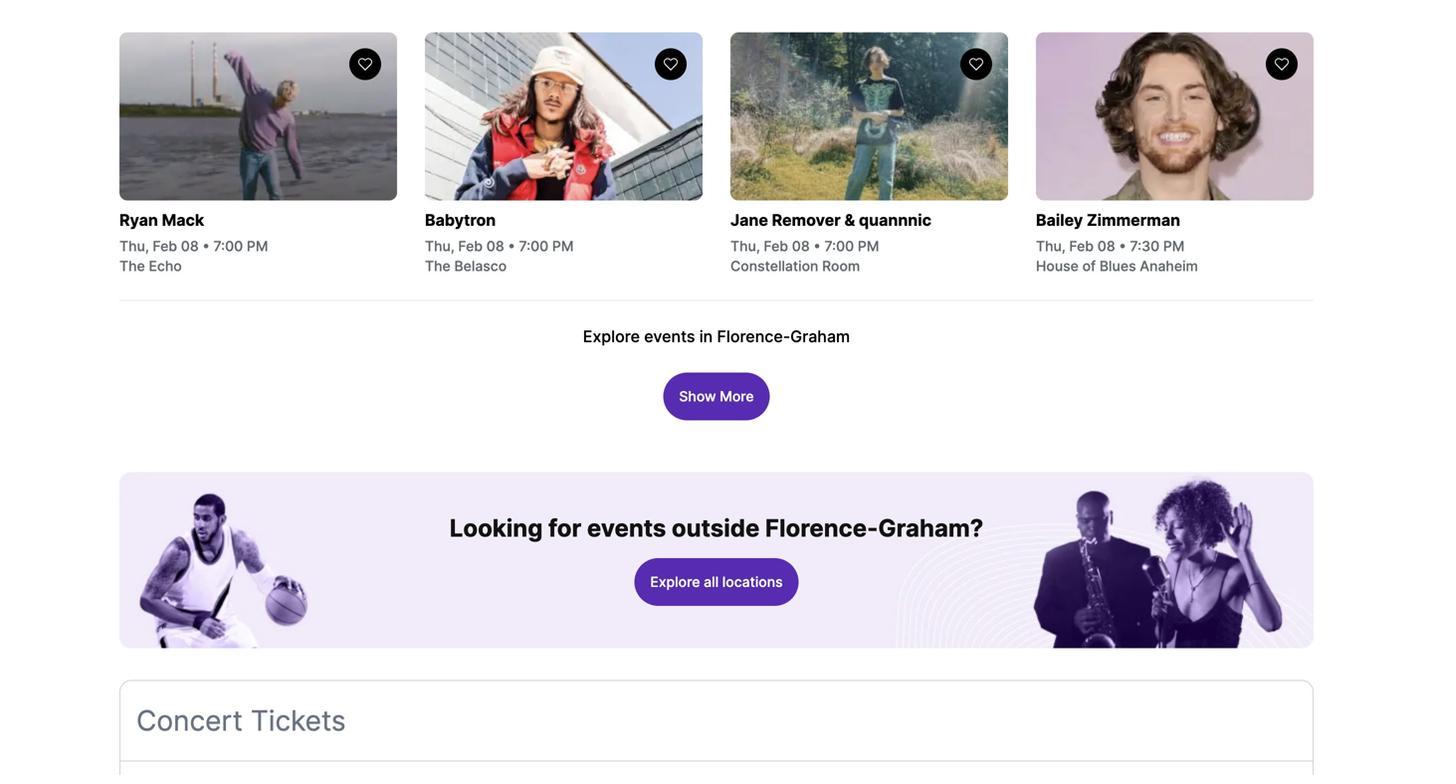 Task type: locate. For each thing, give the bounding box(es) containing it.
the
[[119, 258, 145, 275], [425, 258, 451, 275]]

• inside babytron thu, feb 08 • 7:00 pm the belasco
[[508, 238, 516, 255]]

outside
[[672, 514, 760, 543]]

events
[[644, 327, 695, 347], [587, 514, 666, 543]]

4 08 from the left
[[1098, 238, 1116, 255]]

remover
[[772, 211, 841, 230]]

blues
[[1100, 258, 1137, 275]]

3 7:00 from the left
[[825, 238, 854, 255]]

1 pm from the left
[[247, 238, 268, 255]]

&
[[845, 211, 856, 230]]

1 08 from the left
[[181, 238, 199, 255]]

4 • from the left
[[1120, 238, 1127, 255]]

1 horizontal spatial the
[[425, 258, 451, 275]]

1 horizontal spatial explore
[[651, 574, 700, 591]]

0 horizontal spatial 7:00
[[214, 238, 243, 255]]

0 vertical spatial florence-
[[717, 327, 791, 347]]

quannnic
[[859, 211, 932, 230]]

locations
[[723, 574, 783, 591]]

•
[[202, 238, 210, 255], [508, 238, 516, 255], [814, 238, 821, 255], [1120, 238, 1127, 255]]

explore for explore all locations
[[651, 574, 700, 591]]

for
[[549, 514, 582, 543]]

explore left in
[[583, 327, 640, 347]]

2 • from the left
[[508, 238, 516, 255]]

florence-
[[717, 327, 791, 347], [766, 514, 879, 543]]

2 the from the left
[[425, 258, 451, 275]]

0 horizontal spatial the
[[119, 258, 145, 275]]

1 the from the left
[[119, 258, 145, 275]]

explore
[[583, 327, 640, 347], [651, 574, 700, 591]]

florence- right in
[[717, 327, 791, 347]]

feb inside bailey zimmerman thu, feb 08 • 7:30 pm house of blues anaheim
[[1070, 238, 1094, 255]]

jane remover & quannnic thu, feb 08 • 7:00 pm constellation room
[[731, 211, 932, 275]]

all
[[704, 574, 719, 591]]

2 08 from the left
[[487, 238, 504, 255]]

bailey
[[1037, 211, 1084, 230]]

feb up constellation at top
[[764, 238, 789, 255]]

7:00 inside babytron thu, feb 08 • 7:00 pm the belasco
[[519, 238, 549, 255]]

thu, down ryan
[[119, 238, 149, 255]]

pm inside ryan mack thu, feb 08 • 7:00 pm the echo
[[247, 238, 268, 255]]

florence- up locations
[[766, 514, 879, 543]]

zimmerman
[[1087, 211, 1181, 230]]

08 up "blues"
[[1098, 238, 1116, 255]]

2 thu, from the left
[[425, 238, 455, 255]]

looking
[[450, 514, 543, 543]]

2 feb from the left
[[458, 238, 483, 255]]

7:00
[[214, 238, 243, 255], [519, 238, 549, 255], [825, 238, 854, 255]]

explore all locations button
[[635, 559, 799, 606]]

graham
[[791, 327, 851, 347]]

3 feb from the left
[[764, 238, 789, 255]]

1 7:00 from the left
[[214, 238, 243, 255]]

feb up 'echo'
[[153, 238, 177, 255]]

2 horizontal spatial 7:00
[[825, 238, 854, 255]]

mack
[[162, 211, 204, 230]]

1 vertical spatial florence-
[[766, 514, 879, 543]]

0 horizontal spatial explore
[[583, 327, 640, 347]]

2 pm from the left
[[552, 238, 574, 255]]

1 feb from the left
[[153, 238, 177, 255]]

7:30
[[1131, 238, 1160, 255]]

show
[[679, 388, 716, 405]]

3 pm from the left
[[858, 238, 880, 255]]

explore inside explore all locations button
[[651, 574, 700, 591]]

4 pm from the left
[[1164, 238, 1185, 255]]

babytron thu, feb 08 • 7:00 pm the belasco
[[425, 211, 574, 275]]

thu, up house
[[1037, 238, 1066, 255]]

show more button
[[664, 373, 770, 421]]

3 thu, from the left
[[731, 238, 760, 255]]

2 7:00 from the left
[[519, 238, 549, 255]]

08 up belasco
[[487, 238, 504, 255]]

4 feb from the left
[[1070, 238, 1094, 255]]

explore left the all
[[651, 574, 700, 591]]

thu,
[[119, 238, 149, 255], [425, 238, 455, 255], [731, 238, 760, 255], [1037, 238, 1066, 255]]

0 vertical spatial explore
[[583, 327, 640, 347]]

thu, inside babytron thu, feb 08 • 7:00 pm the belasco
[[425, 238, 455, 255]]

08 down the remover
[[792, 238, 810, 255]]

1 horizontal spatial 7:00
[[519, 238, 549, 255]]

looking for events outside florence-graham?
[[450, 514, 984, 543]]

1 vertical spatial explore
[[651, 574, 700, 591]]

feb inside ryan mack thu, feb 08 • 7:00 pm the echo
[[153, 238, 177, 255]]

3 08 from the left
[[792, 238, 810, 255]]

pm inside bailey zimmerman thu, feb 08 • 7:30 pm house of blues anaheim
[[1164, 238, 1185, 255]]

feb up 'of'
[[1070, 238, 1094, 255]]

pm
[[247, 238, 268, 255], [552, 238, 574, 255], [858, 238, 880, 255], [1164, 238, 1185, 255]]

thu, down jane on the right top of the page
[[731, 238, 760, 255]]

feb up belasco
[[458, 238, 483, 255]]

events right for
[[587, 514, 666, 543]]

the left belasco
[[425, 258, 451, 275]]

events left in
[[644, 327, 695, 347]]

08
[[181, 238, 199, 255], [487, 238, 504, 255], [792, 238, 810, 255], [1098, 238, 1116, 255]]

the left 'echo'
[[119, 258, 145, 275]]

1 thu, from the left
[[119, 238, 149, 255]]

show more
[[679, 388, 754, 405]]

in
[[700, 327, 713, 347]]

thu, down babytron
[[425, 238, 455, 255]]

the inside babytron thu, feb 08 • 7:00 pm the belasco
[[425, 258, 451, 275]]

belasco
[[455, 258, 507, 275]]

4 thu, from the left
[[1037, 238, 1066, 255]]

feb
[[153, 238, 177, 255], [458, 238, 483, 255], [764, 238, 789, 255], [1070, 238, 1094, 255]]

1 • from the left
[[202, 238, 210, 255]]

3 • from the left
[[814, 238, 821, 255]]

08 down mack
[[181, 238, 199, 255]]



Task type: vqa. For each thing, say whether or not it's contained in the screenshot.
the Ryan
yes



Task type: describe. For each thing, give the bounding box(es) containing it.
ryan
[[119, 211, 158, 230]]

more
[[720, 388, 754, 405]]

08 inside babytron thu, feb 08 • 7:00 pm the belasco
[[487, 238, 504, 255]]

babytron
[[425, 211, 496, 230]]

1 vertical spatial events
[[587, 514, 666, 543]]

• inside bailey zimmerman thu, feb 08 • 7:30 pm house of blues anaheim
[[1120, 238, 1127, 255]]

7:00 inside ryan mack thu, feb 08 • 7:00 pm the echo
[[214, 238, 243, 255]]

thu, inside jane remover & quannnic thu, feb 08 • 7:00 pm constellation room
[[731, 238, 760, 255]]

explore events in florence-graham
[[583, 327, 851, 347]]

08 inside bailey zimmerman thu, feb 08 • 7:30 pm house of blues anaheim
[[1098, 238, 1116, 255]]

explore for explore events in florence-graham
[[583, 327, 640, 347]]

• inside ryan mack thu, feb 08 • 7:00 pm the echo
[[202, 238, 210, 255]]

thu, inside bailey zimmerman thu, feb 08 • 7:30 pm house of blues anaheim
[[1037, 238, 1066, 255]]

08 inside ryan mack thu, feb 08 • 7:00 pm the echo
[[181, 238, 199, 255]]

constellation
[[731, 258, 819, 275]]

0 vertical spatial events
[[644, 327, 695, 347]]

house
[[1037, 258, 1079, 275]]

echo
[[149, 258, 182, 275]]

jane
[[731, 211, 769, 230]]

thu, inside ryan mack thu, feb 08 • 7:00 pm the echo
[[119, 238, 149, 255]]

explore all locations
[[651, 574, 783, 591]]

bailey zimmerman thu, feb 08 • 7:30 pm house of blues anaheim
[[1037, 211, 1199, 275]]

concert
[[136, 704, 243, 738]]

of
[[1083, 258, 1096, 275]]

feb inside babytron thu, feb 08 • 7:00 pm the belasco
[[458, 238, 483, 255]]

feb inside jane remover & quannnic thu, feb 08 • 7:00 pm constellation room
[[764, 238, 789, 255]]

the inside ryan mack thu, feb 08 • 7:00 pm the echo
[[119, 258, 145, 275]]

7:00 inside jane remover & quannnic thu, feb 08 • 7:00 pm constellation room
[[825, 238, 854, 255]]

pm inside jane remover & quannnic thu, feb 08 • 7:00 pm constellation room
[[858, 238, 880, 255]]

room
[[823, 258, 861, 275]]

08 inside jane remover & quannnic thu, feb 08 • 7:00 pm constellation room
[[792, 238, 810, 255]]

ryan mack thu, feb 08 • 7:00 pm the echo
[[119, 211, 268, 275]]

concert tickets
[[136, 704, 346, 738]]

• inside jane remover & quannnic thu, feb 08 • 7:00 pm constellation room
[[814, 238, 821, 255]]

anaheim
[[1140, 258, 1199, 275]]

graham?
[[879, 514, 984, 543]]

tickets
[[251, 704, 346, 738]]

pm inside babytron thu, feb 08 • 7:00 pm the belasco
[[552, 238, 574, 255]]



